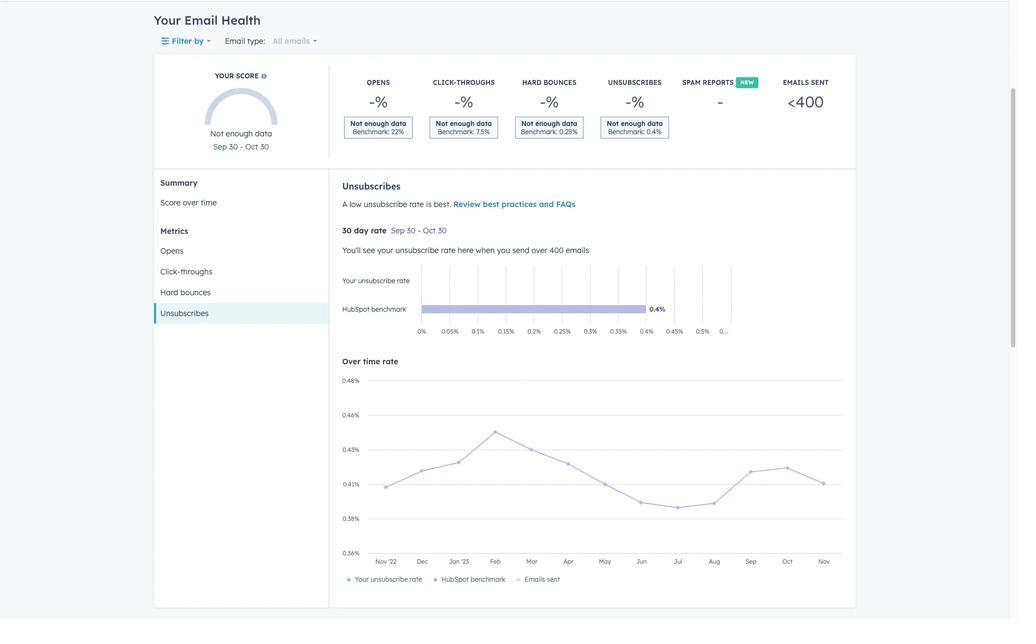 Task type: describe. For each thing, give the bounding box(es) containing it.
1 vertical spatial unsubscribes
[[342, 181, 401, 192]]

1 horizontal spatial time
[[363, 357, 380, 367]]

data inside not enough data sep 30 - oct 30
[[255, 129, 272, 139]]

benchmark: for unsubscribes -%
[[608, 128, 645, 136]]

click-throughs button
[[154, 262, 329, 282]]

over time rate
[[342, 357, 398, 367]]

and
[[539, 200, 554, 209]]

sent for emails sent < 400
[[812, 78, 829, 87]]

by
[[194, 36, 204, 46]]

unsubscribes inside button
[[160, 309, 209, 319]]

over inside button
[[183, 198, 199, 208]]

oct for not enough data sep 30 - oct 30
[[245, 142, 258, 152]]

0 vertical spatial hubspot
[[342, 305, 370, 314]]

spam
[[683, 78, 701, 87]]

toggle series visibility region
[[347, 576, 560, 584]]

benchmark: for opens -%
[[353, 128, 390, 136]]

data for opens -%
[[391, 120, 407, 128]]

click-throughs -%
[[433, 78, 495, 111]]

data for unsubscribes -%
[[648, 120, 663, 128]]

1 vertical spatial 400
[[550, 246, 564, 256]]

type:
[[247, 36, 265, 46]]

you
[[497, 246, 510, 256]]

0 horizontal spatial benchmark
[[372, 305, 407, 314]]

filter by button
[[154, 30, 219, 52]]

filter
[[172, 36, 192, 46]]

a low unsubscribe rate is best. review best practices and faqs
[[342, 200, 576, 209]]

hard for hard bounces -%
[[523, 78, 542, 87]]

1 vertical spatial benchmark
[[471, 576, 506, 584]]

0 vertical spatial unsubscribes
[[608, 78, 662, 87]]

low
[[350, 200, 362, 209]]

a
[[342, 200, 348, 209]]

you'll
[[342, 246, 361, 256]]

score
[[236, 72, 259, 80]]

spam reports
[[683, 78, 734, 87]]

emails sent
[[525, 576, 560, 584]]

practices
[[502, 200, 537, 209]]

0 vertical spatial your unsubscribe rate
[[342, 277, 410, 285]]

% inside hard bounces -%
[[546, 92, 559, 111]]

not enough data benchmark: 7.5%
[[436, 120, 492, 136]]

bounces for hard bounces -%
[[544, 78, 577, 87]]

emails sent < 400
[[783, 78, 829, 111]]

your
[[377, 246, 394, 256]]

% inside the opens -%
[[375, 92, 388, 111]]

sep for enough
[[213, 142, 227, 152]]

reports
[[703, 78, 734, 87]]

data for click-throughs -%
[[477, 120, 492, 128]]

when
[[476, 246, 495, 256]]

enough for click-throughs -%
[[450, 120, 475, 128]]

filter by
[[172, 36, 204, 46]]

0.4%
[[647, 128, 662, 136]]

1 horizontal spatial hubspot benchmark
[[442, 576, 506, 584]]

emails for emails sent
[[525, 576, 545, 584]]

new
[[741, 79, 754, 86]]

hard bounces -%
[[523, 78, 577, 111]]

all emails button
[[270, 30, 318, 52]]

sep for day
[[391, 226, 405, 236]]

here
[[458, 246, 474, 256]]

<
[[788, 92, 796, 111]]

0.25%
[[560, 128, 578, 136]]

health
[[221, 13, 261, 28]]

review
[[454, 200, 481, 209]]

not for opens -%
[[351, 120, 363, 128]]

bounces for hard bounces
[[181, 288, 211, 298]]

day
[[354, 226, 369, 236]]

score
[[160, 198, 181, 208]]

best
[[483, 200, 500, 209]]

enough for opens -%
[[365, 120, 389, 128]]

best.
[[434, 200, 451, 209]]

not for click-throughs -%
[[436, 120, 448, 128]]

your score
[[215, 72, 261, 80]]

1 vertical spatial over
[[532, 246, 548, 256]]

score over time
[[160, 198, 217, 208]]

your email health
[[154, 13, 261, 28]]

metrics
[[160, 226, 188, 236]]

all
[[273, 36, 283, 46]]

opens -%
[[367, 78, 390, 111]]

data for hard bounces -%
[[562, 120, 578, 128]]

enough inside not enough data sep 30 - oct 30
[[226, 129, 253, 139]]

click-throughs
[[160, 267, 212, 277]]



Task type: locate. For each thing, give the bounding box(es) containing it.
7.5%
[[477, 128, 490, 136]]

throughs inside click-throughs -%
[[457, 78, 495, 87]]

rate
[[410, 200, 424, 209], [371, 226, 387, 236], [441, 246, 456, 256], [397, 277, 410, 285], [383, 357, 398, 367], [410, 576, 422, 584]]

0 vertical spatial sep
[[213, 142, 227, 152]]

enough for hard bounces -%
[[536, 120, 560, 128]]

0 vertical spatial throughs
[[457, 78, 495, 87]]

1 % from the left
[[375, 92, 388, 111]]

opens inside button
[[160, 246, 184, 256]]

opens
[[367, 78, 390, 87], [160, 246, 184, 256]]

1 horizontal spatial hard
[[523, 78, 542, 87]]

30 day rate sep 30 - oct 30
[[342, 226, 447, 236]]

- inside hard bounces -%
[[540, 92, 546, 111]]

see
[[363, 246, 375, 256]]

unsubscribes button
[[154, 303, 329, 324]]

not enough data benchmark: 0.4%
[[607, 120, 663, 136]]

0 vertical spatial 400
[[796, 92, 824, 111]]

hard for hard bounces
[[160, 288, 178, 298]]

benchmark
[[372, 305, 407, 314], [471, 576, 506, 584]]

enough inside not enough data benchmark: 7.5%
[[450, 120, 475, 128]]

opens down metrics
[[160, 246, 184, 256]]

1 horizontal spatial 400
[[796, 92, 824, 111]]

bounces down click-throughs
[[181, 288, 211, 298]]

- inside the opens -%
[[369, 92, 375, 111]]

0 horizontal spatial hubspot
[[342, 305, 370, 314]]

400
[[796, 92, 824, 111], [550, 246, 564, 256]]

not for unsubscribes -%
[[607, 120, 619, 128]]

not enough data benchmark: 0.25%
[[521, 120, 578, 136]]

throughs up hard bounces
[[180, 267, 212, 277]]

0 horizontal spatial bounces
[[181, 288, 211, 298]]

faqs
[[557, 200, 576, 209]]

0 horizontal spatial sent
[[547, 576, 560, 584]]

opens button
[[154, 241, 329, 262]]

0 vertical spatial interactive chart image
[[337, 262, 737, 344]]

0 vertical spatial over
[[183, 198, 199, 208]]

data inside not enough data benchmark: 0.25%
[[562, 120, 578, 128]]

1 vertical spatial your unsubscribe rate
[[355, 576, 422, 584]]

- inside unsubscribes -%
[[626, 92, 632, 111]]

you'll see your unsubscribe rate here when you send over 400 emails
[[342, 246, 590, 256]]

emails inside emails sent < 400
[[783, 78, 810, 87]]

benchmark: left 7.5%
[[438, 128, 475, 136]]

over right score
[[183, 198, 199, 208]]

hard inside button
[[160, 288, 178, 298]]

0 vertical spatial sent
[[812, 78, 829, 87]]

0 horizontal spatial email
[[185, 13, 218, 28]]

0 horizontal spatial 400
[[550, 246, 564, 256]]

0 horizontal spatial sep
[[213, 142, 227, 152]]

22%
[[392, 128, 404, 136]]

all emails
[[273, 36, 310, 46]]

your unsubscribe rate
[[342, 277, 410, 285], [355, 576, 422, 584]]

hard bounces
[[160, 288, 211, 298]]

benchmark: inside not enough data benchmark: 0.25%
[[521, 128, 558, 136]]

interactive chart image
[[337, 262, 737, 344], [337, 376, 848, 595]]

% inside unsubscribes -%
[[632, 92, 645, 111]]

- inside not enough data sep 30 - oct 30
[[240, 142, 243, 152]]

0 vertical spatial emails
[[285, 36, 310, 46]]

% up the "not enough data benchmark: 0.4%"
[[632, 92, 645, 111]]

click-
[[433, 78, 457, 87], [160, 267, 180, 277]]

1 horizontal spatial sent
[[812, 78, 829, 87]]

bounces inside hard bounces -%
[[544, 78, 577, 87]]

benchmark: left 22%
[[353, 128, 390, 136]]

click- for click-throughs -%
[[433, 78, 457, 87]]

1 horizontal spatial hubspot
[[442, 576, 469, 584]]

2 interactive chart image from the top
[[337, 376, 848, 595]]

throughs
[[457, 78, 495, 87], [180, 267, 212, 277]]

sent for emails sent
[[547, 576, 560, 584]]

hard bounces button
[[154, 282, 329, 303]]

0 horizontal spatial hubspot benchmark
[[342, 305, 407, 314]]

0 horizontal spatial emails
[[285, 36, 310, 46]]

1 horizontal spatial opens
[[367, 78, 390, 87]]

not inside not enough data benchmark: 0.25%
[[522, 120, 534, 128]]

time
[[201, 198, 217, 208], [363, 357, 380, 367]]

4 benchmark: from the left
[[608, 128, 645, 136]]

0 horizontal spatial oct
[[245, 142, 258, 152]]

1 horizontal spatial bounces
[[544, 78, 577, 87]]

click- inside button
[[160, 267, 180, 277]]

hard
[[523, 78, 542, 87], [160, 288, 178, 298]]

email
[[185, 13, 218, 28], [225, 36, 245, 46]]

0 horizontal spatial emails
[[525, 576, 545, 584]]

2 % from the left
[[461, 92, 474, 111]]

benchmark: for hard bounces -%
[[521, 128, 558, 136]]

emails right all
[[285, 36, 310, 46]]

hard down click-throughs
[[160, 288, 178, 298]]

% up not enough data benchmark: 0.25%
[[546, 92, 559, 111]]

over
[[183, 198, 199, 208], [532, 246, 548, 256]]

throughs inside click-throughs button
[[180, 267, 212, 277]]

0 vertical spatial emails
[[783, 78, 810, 87]]

bounces up not enough data benchmark: 0.25%
[[544, 78, 577, 87]]

oct
[[245, 142, 258, 152], [423, 226, 436, 236]]

emails inside popup button
[[285, 36, 310, 46]]

0 horizontal spatial time
[[201, 198, 217, 208]]

opens up not enough data benchmark: 22%
[[367, 78, 390, 87]]

1 vertical spatial hubspot
[[442, 576, 469, 584]]

1 vertical spatial click-
[[160, 267, 180, 277]]

emails
[[285, 36, 310, 46], [566, 246, 590, 256]]

click- for click-throughs
[[160, 267, 180, 277]]

not
[[351, 120, 363, 128], [436, 120, 448, 128], [522, 120, 534, 128], [607, 120, 619, 128], [210, 129, 224, 139]]

0 horizontal spatial click-
[[160, 267, 180, 277]]

click- up not enough data benchmark: 7.5%
[[433, 78, 457, 87]]

not inside the "not enough data benchmark: 0.4%"
[[607, 120, 619, 128]]

30
[[229, 142, 238, 152], [260, 142, 269, 152], [342, 226, 352, 236], [407, 226, 416, 236], [438, 226, 447, 236]]

0 vertical spatial hubspot benchmark
[[342, 305, 407, 314]]

hubspot
[[342, 305, 370, 314], [442, 576, 469, 584]]

email type:
[[225, 36, 265, 46]]

not inside not enough data benchmark: 22%
[[351, 120, 363, 128]]

0 horizontal spatial opens
[[160, 246, 184, 256]]

enough inside the "not enough data benchmark: 0.4%"
[[621, 120, 646, 128]]

1 horizontal spatial emails
[[783, 78, 810, 87]]

sent inside emails sent < 400
[[812, 78, 829, 87]]

3 % from the left
[[546, 92, 559, 111]]

emails down 'faqs'
[[566, 246, 590, 256]]

benchmark: inside not enough data benchmark: 22%
[[353, 128, 390, 136]]

- inside click-throughs -%
[[455, 92, 461, 111]]

bounces
[[544, 78, 577, 87], [181, 288, 211, 298]]

0 horizontal spatial throughs
[[180, 267, 212, 277]]

%
[[375, 92, 388, 111], [461, 92, 474, 111], [546, 92, 559, 111], [632, 92, 645, 111]]

benchmark: left 0.4%
[[608, 128, 645, 136]]

oct for 30 day rate sep 30 - oct 30
[[423, 226, 436, 236]]

over
[[342, 357, 361, 367]]

0 vertical spatial opens
[[367, 78, 390, 87]]

unsubscribes up low
[[342, 181, 401, 192]]

1 horizontal spatial unsubscribes
[[342, 181, 401, 192]]

3 benchmark: from the left
[[521, 128, 558, 136]]

oct inside not enough data sep 30 - oct 30
[[245, 142, 258, 152]]

data inside not enough data benchmark: 22%
[[391, 120, 407, 128]]

review best practices and faqs button
[[454, 198, 576, 211]]

1 horizontal spatial benchmark
[[471, 576, 506, 584]]

0 vertical spatial oct
[[245, 142, 258, 152]]

0 horizontal spatial unsubscribes
[[160, 309, 209, 319]]

not for hard bounces -%
[[522, 120, 534, 128]]

summary
[[160, 178, 198, 188]]

0 vertical spatial benchmark
[[372, 305, 407, 314]]

1 vertical spatial bounces
[[181, 288, 211, 298]]

not inside not enough data benchmark: 7.5%
[[436, 120, 448, 128]]

email up "by"
[[185, 13, 218, 28]]

throughs for click-throughs -%
[[457, 78, 495, 87]]

benchmark: inside the "not enough data benchmark: 0.4%"
[[608, 128, 645, 136]]

email left type:
[[225, 36, 245, 46]]

bounces inside button
[[181, 288, 211, 298]]

your
[[154, 13, 181, 28], [215, 72, 234, 80], [342, 277, 356, 285], [355, 576, 369, 584]]

unsubscribes
[[608, 78, 662, 87], [342, 181, 401, 192], [160, 309, 209, 319]]

2 benchmark: from the left
[[438, 128, 475, 136]]

benchmark:
[[353, 128, 390, 136], [438, 128, 475, 136], [521, 128, 558, 136], [608, 128, 645, 136]]

throughs up not enough data benchmark: 7.5%
[[457, 78, 495, 87]]

1 interactive chart image from the top
[[337, 262, 737, 344]]

0 horizontal spatial hard
[[160, 288, 178, 298]]

throughs for click-throughs
[[180, 267, 212, 277]]

-
[[369, 92, 375, 111], [455, 92, 461, 111], [540, 92, 546, 111], [626, 92, 632, 111], [718, 92, 724, 111], [240, 142, 243, 152], [418, 226, 421, 236]]

data inside not enough data benchmark: 7.5%
[[477, 120, 492, 128]]

not inside not enough data sep 30 - oct 30
[[210, 129, 224, 139]]

unsubscribes down hard bounces
[[160, 309, 209, 319]]

time right over
[[363, 357, 380, 367]]

unsubscribes up the "not enough data benchmark: 0.4%"
[[608, 78, 662, 87]]

0 vertical spatial click-
[[433, 78, 457, 87]]

1 vertical spatial time
[[363, 357, 380, 367]]

1 vertical spatial hubspot benchmark
[[442, 576, 506, 584]]

2 vertical spatial unsubscribes
[[160, 309, 209, 319]]

enough for unsubscribes -%
[[621, 120, 646, 128]]

page section element
[[0, 0, 1010, 1]]

1 horizontal spatial email
[[225, 36, 245, 46]]

emails for emails sent < 400
[[783, 78, 810, 87]]

benchmark: inside not enough data benchmark: 7.5%
[[438, 128, 475, 136]]

1 vertical spatial emails
[[566, 246, 590, 256]]

over right send
[[532, 246, 548, 256]]

sent
[[812, 78, 829, 87], [547, 576, 560, 584]]

sep
[[213, 142, 227, 152], [391, 226, 405, 236]]

4 % from the left
[[632, 92, 645, 111]]

1 horizontal spatial throughs
[[457, 78, 495, 87]]

% up not enough data benchmark: 7.5%
[[461, 92, 474, 111]]

1 benchmark: from the left
[[353, 128, 390, 136]]

1 vertical spatial emails
[[525, 576, 545, 584]]

1 horizontal spatial click-
[[433, 78, 457, 87]]

0 vertical spatial hard
[[523, 78, 542, 87]]

1 horizontal spatial emails
[[566, 246, 590, 256]]

benchmark: left 0.25%
[[521, 128, 558, 136]]

data
[[391, 120, 407, 128], [477, 120, 492, 128], [562, 120, 578, 128], [648, 120, 663, 128], [255, 129, 272, 139]]

unsubscribes -%
[[608, 78, 662, 111]]

opens for opens -%
[[367, 78, 390, 87]]

enough inside not enough data benchmark: 22%
[[365, 120, 389, 128]]

send
[[513, 246, 530, 256]]

% inside click-throughs -%
[[461, 92, 474, 111]]

% up not enough data benchmark: 22%
[[375, 92, 388, 111]]

0 vertical spatial bounces
[[544, 78, 577, 87]]

hubspot benchmark
[[342, 305, 407, 314], [442, 576, 506, 584]]

hard inside hard bounces -%
[[523, 78, 542, 87]]

1 horizontal spatial over
[[532, 246, 548, 256]]

emails
[[783, 78, 810, 87], [525, 576, 545, 584]]

opens for opens
[[160, 246, 184, 256]]

1 vertical spatial throughs
[[180, 267, 212, 277]]

1 vertical spatial email
[[225, 36, 245, 46]]

0 horizontal spatial over
[[183, 198, 199, 208]]

enough inside not enough data benchmark: 0.25%
[[536, 120, 560, 128]]

click- inside click-throughs -%
[[433, 78, 457, 87]]

time inside button
[[201, 198, 217, 208]]

1 vertical spatial oct
[[423, 226, 436, 236]]

1 horizontal spatial sep
[[391, 226, 405, 236]]

1 vertical spatial hard
[[160, 288, 178, 298]]

data inside the "not enough data benchmark: 0.4%"
[[648, 120, 663, 128]]

2 horizontal spatial unsubscribes
[[608, 78, 662, 87]]

time right score
[[201, 198, 217, 208]]

unsubscribe
[[364, 200, 407, 209], [396, 246, 439, 256], [358, 277, 396, 285], [371, 576, 408, 584]]

is
[[426, 200, 432, 209]]

400 inside emails sent < 400
[[796, 92, 824, 111]]

0 vertical spatial email
[[185, 13, 218, 28]]

not enough data benchmark: 22%
[[351, 120, 407, 136]]

hard up not enough data benchmark: 0.25%
[[523, 78, 542, 87]]

1 vertical spatial interactive chart image
[[337, 376, 848, 595]]

1 vertical spatial opens
[[160, 246, 184, 256]]

0 vertical spatial time
[[201, 198, 217, 208]]

1 vertical spatial sep
[[391, 226, 405, 236]]

not enough data sep 30 - oct 30
[[210, 129, 272, 152]]

score over time button
[[154, 192, 329, 213]]

enough
[[365, 120, 389, 128], [450, 120, 475, 128], [536, 120, 560, 128], [621, 120, 646, 128], [226, 129, 253, 139]]

benchmark: for click-throughs -%
[[438, 128, 475, 136]]

sep inside not enough data sep 30 - oct 30
[[213, 142, 227, 152]]

1 vertical spatial sent
[[547, 576, 560, 584]]

1 horizontal spatial oct
[[423, 226, 436, 236]]

click- up hard bounces
[[160, 267, 180, 277]]



Task type: vqa. For each thing, say whether or not it's contained in the screenshot.
checkbox
no



